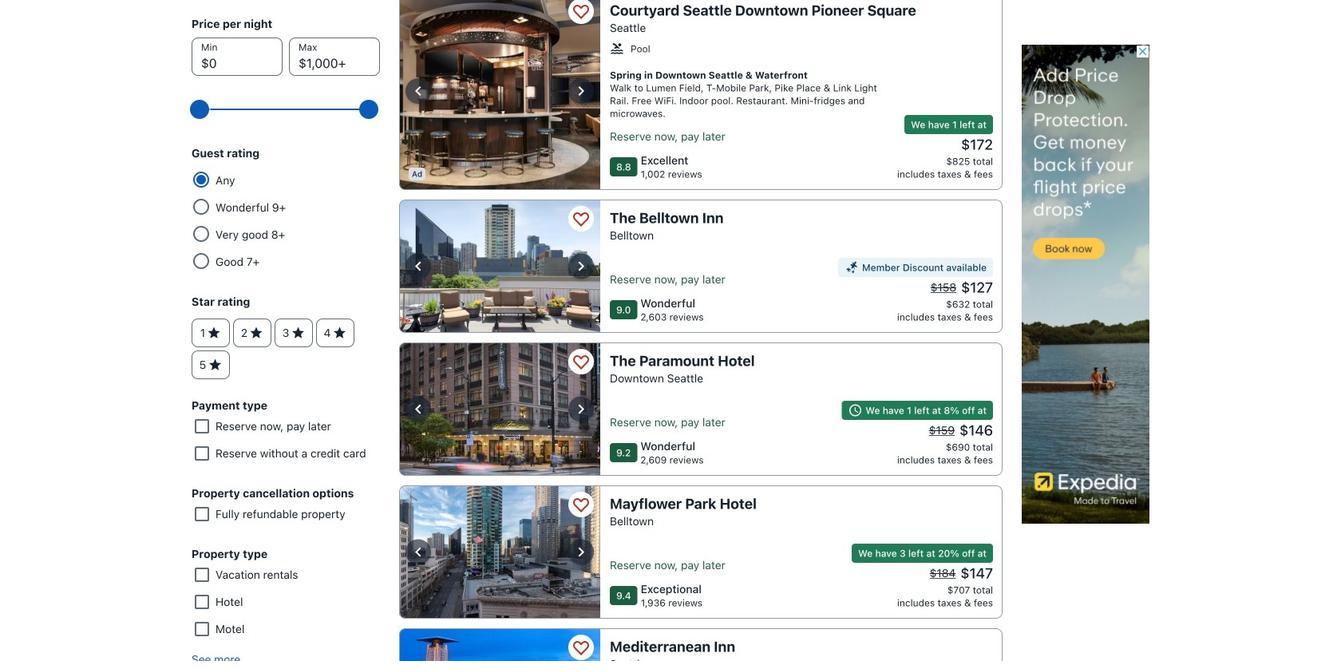 Task type: locate. For each thing, give the bounding box(es) containing it.
show next image for the paramount hotel image
[[572, 400, 591, 419]]

show next image for the belltown inn image
[[572, 257, 591, 276]]

xsmall image
[[207, 326, 221, 340], [249, 326, 264, 340], [291, 326, 305, 340], [332, 326, 347, 340]]

show previous image for courtyard seattle downtown pioneer square image
[[409, 81, 428, 101]]

1 xsmall image from the left
[[207, 326, 221, 340]]

city view image
[[399, 485, 600, 619]]

small image
[[845, 260, 859, 275], [848, 403, 862, 418]]

front of property - evening/night image
[[399, 343, 600, 476]]

property amenity image
[[399, 628, 600, 661]]

show next image for courtyard seattle downtown pioneer square image
[[572, 81, 591, 101]]

lobby image
[[399, 0, 600, 190]]

$1,000 and above, Maximum, Price per night range field
[[201, 92, 370, 127]]

small image
[[610, 42, 624, 56]]

2 xsmall image from the left
[[249, 326, 264, 340]]

show previous image for the paramount hotel image
[[409, 400, 428, 419]]

0 vertical spatial small image
[[845, 260, 859, 275]]

$0, Minimum, Price per night range field
[[201, 92, 370, 127]]

small image for terrace/patio "image"
[[845, 260, 859, 275]]

4 xsmall image from the left
[[332, 326, 347, 340]]

show previous image for mayflower park hotel image
[[409, 543, 428, 562]]

$0, Minimum, Price per night text field
[[192, 38, 283, 76]]

1 vertical spatial small image
[[848, 403, 862, 418]]



Task type: vqa. For each thing, say whether or not it's contained in the screenshot.
"Show next image for Courtyard Seattle Downtown Pioneer Square"
yes



Task type: describe. For each thing, give the bounding box(es) containing it.
small image for front of property - evening/night image
[[848, 403, 862, 418]]

show previous image for the belltown inn image
[[409, 257, 428, 276]]

show next image for mayflower park hotel image
[[572, 543, 591, 562]]

3 xsmall image from the left
[[291, 326, 305, 340]]

terrace/patio image
[[399, 200, 600, 333]]

xsmall image
[[208, 358, 222, 372]]

$1,000 and above, Maximum, Price per night text field
[[289, 38, 380, 76]]



